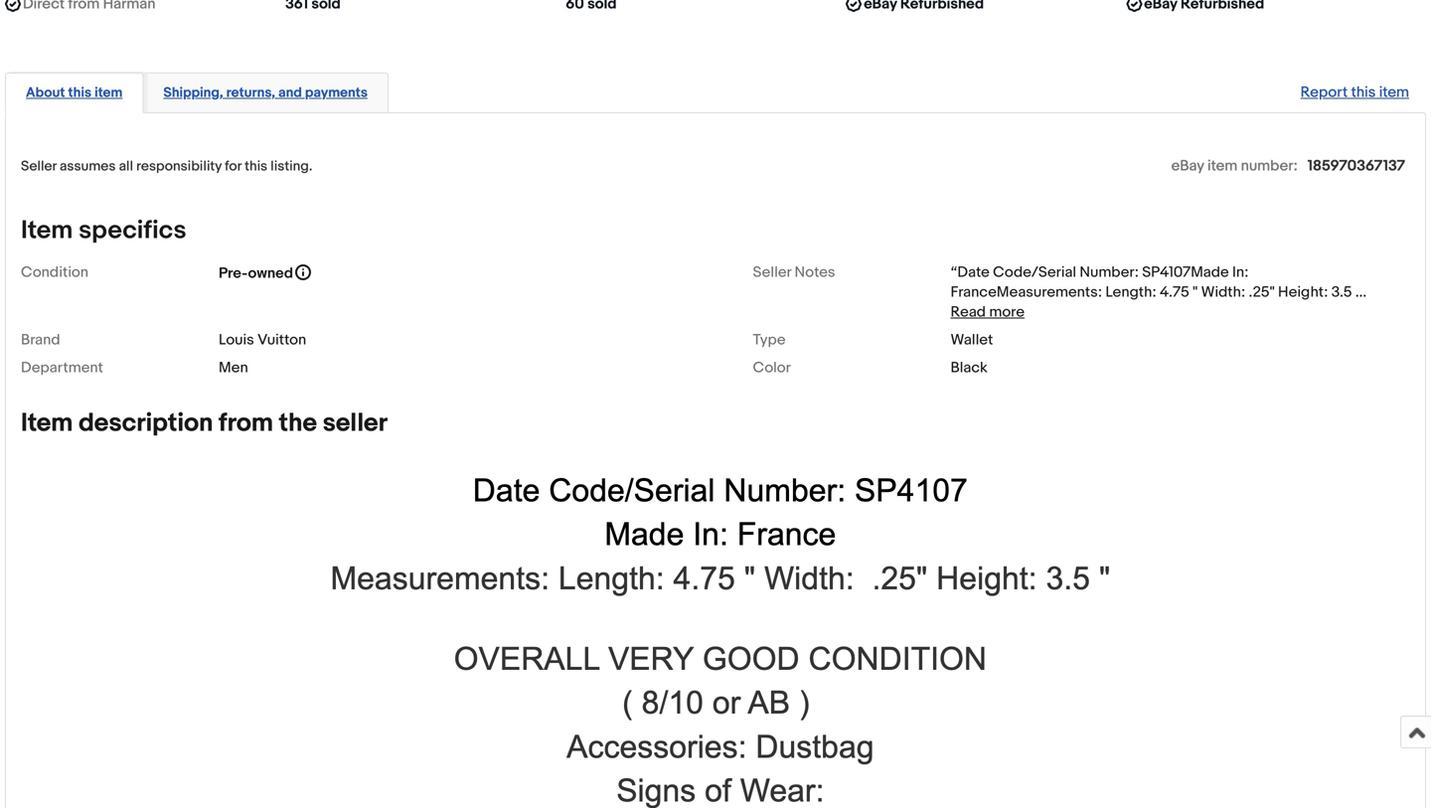 Task type: vqa. For each thing, say whether or not it's contained in the screenshot.
About this item
yes



Task type: describe. For each thing, give the bounding box(es) containing it.
item for item description from the seller
[[21, 408, 73, 439]]

sp4107made
[[1142, 263, 1229, 281]]

type
[[753, 331, 786, 349]]

for
[[225, 158, 242, 175]]

ebay
[[1172, 157, 1204, 175]]

report this item
[[1301, 83, 1410, 101]]

men
[[219, 359, 248, 377]]

4.75
[[1160, 283, 1190, 301]]

report this item link
[[1291, 73, 1419, 111]]

1 horizontal spatial this
[[245, 158, 268, 175]]

seller notes
[[753, 263, 836, 281]]

responsibility
[[136, 158, 222, 175]]

item description from the seller
[[21, 408, 388, 439]]

this for report
[[1351, 83, 1376, 101]]

item specifics
[[21, 215, 186, 246]]

item for item specifics
[[21, 215, 73, 246]]

"
[[1193, 283, 1198, 301]]

seller assumes all responsibility for this listing.
[[21, 158, 312, 175]]

all
[[119, 158, 133, 175]]

number:
[[1241, 157, 1298, 175]]

owned
[[248, 264, 293, 282]]

pre-owned
[[219, 264, 293, 282]]

about
[[26, 84, 65, 101]]

more
[[989, 303, 1025, 321]]

louis
[[219, 331, 254, 349]]

description
[[79, 408, 213, 439]]

read more button
[[951, 303, 1025, 321]]

185970367137
[[1308, 157, 1406, 175]]

3.5
[[1332, 283, 1352, 301]]

.25"
[[1249, 283, 1275, 301]]

shipping, returns, and payments
[[163, 84, 368, 101]]

assumes
[[60, 158, 116, 175]]

francemeasurements:
[[951, 283, 1102, 301]]

about this item
[[26, 84, 123, 101]]

seller for seller notes
[[753, 263, 791, 281]]

about this item button
[[26, 83, 123, 102]]

report
[[1301, 83, 1348, 101]]

louis vuitton
[[219, 331, 306, 349]]

shipping,
[[163, 84, 223, 101]]

returns,
[[226, 84, 275, 101]]

item for report this item
[[1379, 83, 1410, 101]]



Task type: locate. For each thing, give the bounding box(es) containing it.
2 item from the top
[[21, 408, 73, 439]]

seller
[[21, 158, 57, 175], [753, 263, 791, 281]]

"date code/serial number: sp4107made in: francemeasurements: length: 4.75 " width:  .25" height: 3.5 ... read more
[[951, 263, 1367, 321]]

1 horizontal spatial item
[[1208, 157, 1238, 175]]

item down department
[[21, 408, 73, 439]]

2 horizontal spatial this
[[1351, 83, 1376, 101]]

tab list containing about this item
[[5, 69, 1426, 113]]

0 horizontal spatial item
[[95, 84, 123, 101]]

item right report at the right top of the page
[[1379, 83, 1410, 101]]

condition
[[21, 263, 88, 281]]

item for about this item
[[95, 84, 123, 101]]

this
[[1351, 83, 1376, 101], [68, 84, 91, 101], [245, 158, 268, 175]]

the
[[279, 408, 317, 439]]

tab list
[[5, 69, 1426, 113]]

item right ebay
[[1208, 157, 1238, 175]]

item up condition
[[21, 215, 73, 246]]

vuitton
[[258, 331, 306, 349]]

from
[[219, 408, 273, 439]]

0 vertical spatial seller
[[21, 158, 57, 175]]

"date
[[951, 263, 990, 281]]

1 vertical spatial seller
[[753, 263, 791, 281]]

number:
[[1080, 263, 1139, 281]]

and
[[278, 84, 302, 101]]

code/serial
[[993, 263, 1077, 281]]

this inside "link"
[[1351, 83, 1376, 101]]

seller for seller assumes all responsibility for this listing.
[[21, 158, 57, 175]]

payments
[[305, 84, 368, 101]]

0 horizontal spatial seller
[[21, 158, 57, 175]]

shipping, returns, and payments button
[[163, 83, 368, 102]]

pre-
[[219, 264, 248, 282]]

notes
[[795, 263, 836, 281]]

None text field
[[23, 0, 156, 14], [285, 0, 341, 14], [864, 0, 984, 14], [1144, 0, 1265, 14], [23, 0, 156, 14], [285, 0, 341, 14], [864, 0, 984, 14], [1144, 0, 1265, 14]]

2 horizontal spatial item
[[1379, 83, 1410, 101]]

brand
[[21, 331, 60, 349]]

item right about
[[95, 84, 123, 101]]

this right about
[[68, 84, 91, 101]]

None text field
[[566, 0, 617, 14]]

color
[[753, 359, 791, 377]]

0 vertical spatial item
[[21, 215, 73, 246]]

wallet
[[951, 331, 993, 349]]

this for about
[[68, 84, 91, 101]]

item inside button
[[95, 84, 123, 101]]

height:
[[1278, 283, 1328, 301]]

in:
[[1233, 263, 1249, 281]]

seller left assumes
[[21, 158, 57, 175]]

1 vertical spatial item
[[21, 408, 73, 439]]

1 item from the top
[[21, 215, 73, 246]]

this right report at the right top of the page
[[1351, 83, 1376, 101]]

specifics
[[79, 215, 186, 246]]

item inside "link"
[[1379, 83, 1410, 101]]

1 horizontal spatial seller
[[753, 263, 791, 281]]

listing.
[[271, 158, 312, 175]]

black
[[951, 359, 988, 377]]

department
[[21, 359, 103, 377]]

ebay item number: 185970367137
[[1172, 157, 1406, 175]]

seller
[[323, 408, 388, 439]]

0 horizontal spatial this
[[68, 84, 91, 101]]

this right for
[[245, 158, 268, 175]]

...
[[1356, 283, 1367, 301]]

read
[[951, 303, 986, 321]]

this inside button
[[68, 84, 91, 101]]

item
[[1379, 83, 1410, 101], [95, 84, 123, 101], [1208, 157, 1238, 175]]

item
[[21, 215, 73, 246], [21, 408, 73, 439]]

seller left notes
[[753, 263, 791, 281]]

length:
[[1106, 283, 1157, 301]]

width:
[[1201, 283, 1246, 301]]



